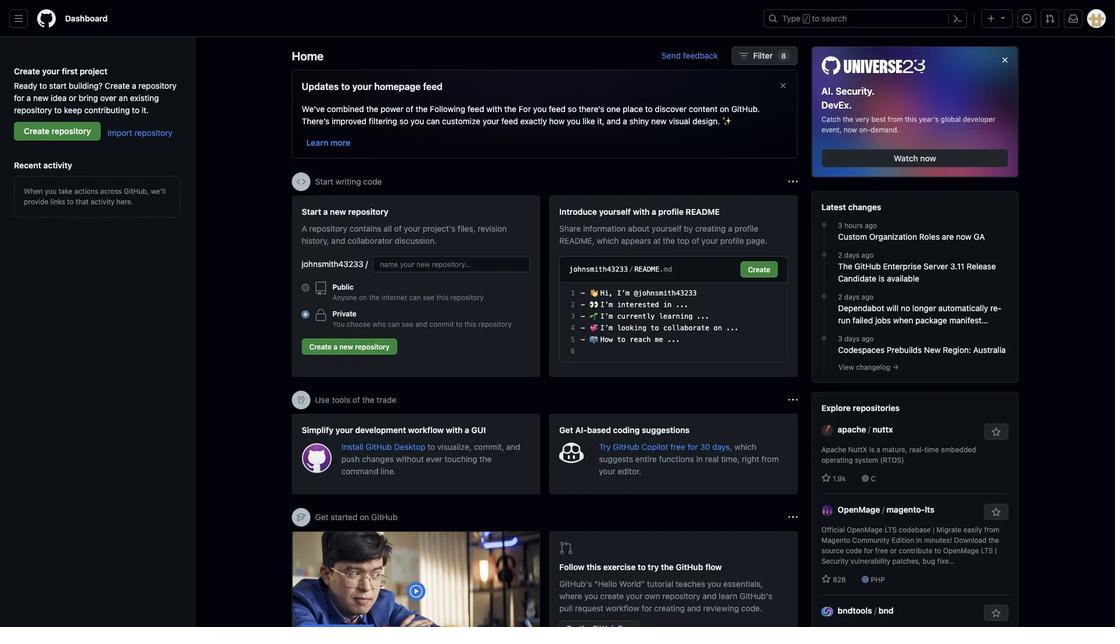 Task type: vqa. For each thing, say whether or not it's contained in the screenshot.
this inside the private you choose who can see and commit to this repository
yes



Task type: describe. For each thing, give the bounding box(es) containing it.
📫
[[589, 336, 596, 344]]

... right collaborate
[[726, 324, 739, 332]]

2 for the github enterprise server 3.11 release candidate is available
[[838, 251, 843, 259]]

can inside 'public anyone on the internet can see this repository'
[[409, 293, 421, 302]]

triangle down image
[[999, 13, 1008, 22]]

→
[[893, 363, 899, 372]]

activity inside when you take actions across github, we'll provide links to that activity here.
[[91, 198, 115, 206]]

the up filtering
[[366, 104, 378, 114]]

4 - from the top
[[581, 324, 585, 332]]

2 days ago the github enterprise server 3.11 release candidate is available
[[838, 251, 996, 284]]

ago for codespaces
[[862, 335, 874, 343]]

manifest
[[950, 316, 982, 325]]

are
[[942, 232, 954, 242]]

in inside which suggests entire functions in real time, right from your editor.
[[696, 454, 703, 464]]

design.
[[693, 116, 720, 126]]

codebase
[[899, 526, 931, 534]]

top
[[677, 236, 690, 245]]

ready
[[14, 81, 37, 90]]

global
[[941, 115, 961, 124]]

github inside 2 days ago the github enterprise server 3.11 release candidate is available
[[855, 262, 881, 271]]

none radio inside the create a new repository element
[[302, 284, 309, 292]]

region:
[[943, 345, 971, 355]]

days for the
[[845, 251, 860, 259]]

github inside simplify your development workflow with a gui element
[[366, 442, 392, 452]]

explore element
[[812, 46, 1019, 627]]

start writing code
[[315, 177, 382, 186]]

1 vertical spatial github's
[[740, 592, 773, 601]]

3 inside "1 - 👋 hi, i'm @johnsmith43233 2 - 👀 i'm interested in ... 3 - 🌱 i'm currently learning ... 4 - 💞️ i'm looking to collaborate on ... 5 - 📫 how to reach me ... 6"
[[571, 313, 575, 321]]

how
[[601, 336, 613, 344]]

world"
[[619, 580, 645, 589]]

to up me
[[651, 324, 659, 332]]

contains
[[350, 224, 382, 233]]

git pull request image
[[1046, 14, 1055, 23]]

import repository link
[[108, 128, 173, 138]]

the right "try"
[[661, 563, 674, 572]]

and inside private you choose who can see and commit to this repository
[[416, 320, 428, 328]]

create a new repository
[[309, 343, 390, 351]]

create up an
[[105, 81, 130, 90]]

updates to your homepage feed
[[302, 81, 443, 92]]

0 vertical spatial profile
[[659, 207, 684, 216]]

2 vertical spatial profile
[[721, 236, 744, 245]]

github desktop image
[[302, 443, 332, 474]]

exercise
[[603, 563, 636, 572]]

repository up the contains on the left top of the page
[[348, 207, 389, 216]]

visual
[[669, 116, 691, 126]]

no
[[901, 304, 911, 313]]

exactly
[[520, 116, 547, 126]]

ai. security. devex. catch the very best from this year's global developer event, now on-demand.
[[822, 85, 996, 134]]

... up collaborate
[[697, 313, 710, 321]]

/ for openmage / magento-lts
[[883, 505, 885, 515]]

install github desktop
[[341, 442, 428, 452]]

now inside 3 hours ago custom organization roles are now ga
[[956, 232, 972, 242]]

5 - from the top
[[581, 336, 585, 344]]

star image for apache
[[822, 474, 831, 483]]

i'm right 🌱
[[601, 313, 613, 321]]

a up existing
[[132, 81, 136, 90]]

pull
[[559, 604, 573, 614]]

3.11
[[951, 262, 965, 271]]

contribute
[[899, 547, 933, 555]]

repository down it.
[[134, 128, 173, 138]]

for inside github's "hello world" tutorial teaches you essentials, where you create your own repository and learn github's pull request workflow for creating and reviewing code.
[[642, 604, 652, 614]]

git pull request image
[[559, 541, 573, 555]]

homepage image
[[37, 9, 56, 28]]

create for create your first project ready to start building? create a repository for a new idea or bring over an existing repository to keep contributing to it.
[[14, 66, 40, 76]]

catch
[[822, 115, 841, 124]]

you right filtering
[[411, 116, 424, 126]]

simplify your development workflow with a gui
[[302, 425, 486, 435]]

... right me
[[668, 336, 680, 344]]

try the github flow element
[[550, 532, 798, 627]]

i'm right hi,
[[617, 289, 630, 297]]

when
[[24, 187, 43, 195]]

php
[[871, 576, 885, 584]]

interested
[[617, 301, 659, 309]]

bring
[[79, 93, 98, 103]]

3 for codespaces prebuilds new region: australia
[[838, 335, 843, 343]]

one
[[607, 104, 621, 114]]

start for start writing code
[[315, 177, 334, 186]]

year's
[[919, 115, 939, 124]]

star this repository image for apache / nuttx
[[992, 428, 1001, 437]]

or inside official openmage lts codebase | migrate easily from magento community edition in minutes! download the source code for free or contribute to openmage lts | security vulnerability patches, bug fixe…
[[890, 547, 897, 555]]

30
[[700, 442, 710, 452]]

and inside we've combined the power of the following feed with the for you feed so there's one place to discover content on github. there's improved filtering so you can customize your feed exactly how you like it, and a shiny new visual design. ✨
[[607, 116, 621, 126]]

see inside private you choose who can see and commit to this repository
[[402, 320, 414, 328]]

get ai-based coding suggestions element
[[550, 414, 798, 494]]

or inside the create your first project ready to start building? create a repository for a new idea or bring over an existing repository to keep contributing to it.
[[69, 93, 77, 103]]

repository up existing
[[139, 81, 177, 90]]

collaborate
[[664, 324, 710, 332]]

your up install
[[336, 425, 353, 435]]

send feedback link
[[662, 50, 718, 62]]

the inside to visualize, commit, and push changes without ever touching the command line.
[[480, 454, 492, 464]]

changes inside 2 days ago dependabot will no longer automatically re- run failed jobs when package manifest changes
[[838, 328, 870, 338]]

homepage
[[374, 81, 421, 92]]

fixe…
[[938, 558, 955, 566]]

commit
[[430, 320, 454, 328]]

which inside share information about yourself by creating a profile readme, which appears at the top of your profile page.
[[597, 236, 619, 245]]

mortar board image
[[297, 513, 306, 522]]

new inside button
[[340, 343, 353, 351]]

new inside the create your first project ready to start building? create a repository for a new idea or bring over an existing repository to keep contributing to it.
[[33, 93, 49, 103]]

johnsmith43233 for johnsmith43233 /
[[302, 259, 363, 269]]

code image
[[297, 177, 306, 186]]

to left search in the top of the page
[[812, 14, 820, 23]]

a repository contains all of your project's files, revision history, and collaborator discussion.
[[302, 224, 507, 245]]

the inside share information about yourself by creating a profile readme, which appears at the top of your profile page.
[[663, 236, 675, 245]]

to inside to visualize, commit, and push changes without ever touching the command line.
[[428, 442, 435, 452]]

ever
[[426, 454, 442, 464]]

to inside try the github flow element
[[638, 563, 646, 572]]

provide
[[24, 198, 48, 206]]

visualize,
[[437, 442, 472, 452]]

feed up following
[[423, 81, 443, 92]]

dot fill image for custom organization roles are now ga
[[820, 221, 829, 230]]

of inside share information about yourself by creating a profile readme, which appears at the top of your profile page.
[[692, 236, 700, 245]]

contributing
[[84, 105, 130, 115]]

changes inside to visualize, commit, and push changes without ever touching the command line.
[[362, 454, 394, 464]]

tutorial
[[647, 580, 674, 589]]

repository inside button
[[355, 343, 390, 351]]

on inside we've combined the power of the following feed with the for you feed so there's one place to discover content on github. there's improved filtering so you can customize your feed exactly how you like it, and a shiny new visual design. ✨
[[720, 104, 729, 114]]

follow
[[559, 563, 585, 572]]

your inside a repository contains all of your project's files, revision history, and collaborator discussion.
[[404, 224, 421, 233]]

this inside try the github flow element
[[587, 563, 601, 572]]

on right "started"
[[360, 513, 369, 522]]

a up share information about yourself by creating a profile readme, which appears at the top of your profile page.
[[652, 207, 657, 216]]

🌱
[[589, 313, 596, 321]]

improved
[[332, 116, 367, 126]]

2 inside "1 - 👋 hi, i'm @johnsmith43233 2 - 👀 i'm interested in ... 3 - 🌱 i'm currently learning ... 4 - 💞️ i'm looking to collaborate on ... 5 - 📫 how to reach me ... 6"
[[571, 301, 575, 309]]

create a new repository button
[[302, 339, 397, 355]]

we've
[[302, 104, 325, 114]]

a inside share information about yourself by creating a profile readme, which appears at the top of your profile page.
[[728, 224, 733, 233]]

command palette image
[[953, 14, 963, 23]]

is inside apache nuttx is a mature, real-time embedded operating system (rtos)
[[870, 446, 875, 454]]

the left for
[[504, 104, 517, 114]]

codespaces
[[838, 345, 885, 355]]

security.
[[836, 85, 875, 96]]

to right how
[[617, 336, 626, 344]]

1 vertical spatial |
[[995, 547, 997, 555]]

github up teaches
[[676, 563, 704, 572]]

from inside which suggests entire functions in real time, right from your editor.
[[762, 454, 779, 464]]

to inside official openmage lts codebase | migrate easily from magento community edition in minutes! download the source code for free or contribute to openmage lts | security vulnerability patches, bug fixe…
[[935, 547, 942, 555]]

there's
[[579, 104, 605, 114]]

(rtos)
[[881, 456, 904, 465]]

longer
[[913, 304, 936, 313]]

repository down keep
[[52, 126, 91, 136]]

a inside create a new repository button
[[334, 343, 338, 351]]

files,
[[458, 224, 476, 233]]

bndtools / bnd
[[838, 606, 894, 616]]

revision
[[478, 224, 507, 233]]

can inside we've combined the power of the following feed with the for you feed so there's one place to discover content on github. there's improved filtering so you can customize your feed exactly how you like it, and a shiny new visual design. ✨
[[426, 116, 440, 126]]

ago for dependabot
[[862, 293, 874, 301]]

1 - 👋 hi, i'm @johnsmith43233 2 - 👀 i'm interested in ... 3 - 🌱 i'm currently learning ... 4 - 💞️ i'm looking to collaborate on ... 5 - 📫 how to reach me ... 6
[[571, 289, 739, 356]]

you up exactly
[[533, 104, 547, 114]]

repositories
[[853, 404, 900, 413]]

introduce
[[559, 207, 597, 216]]

edition
[[892, 537, 915, 545]]

internet
[[382, 293, 407, 302]]

/ for johnsmith43233 /
[[366, 259, 368, 269]]

star this repository image for openmage / magento-lts
[[992, 508, 1001, 517]]

... up learning
[[676, 301, 689, 309]]

a up the history,
[[323, 207, 328, 216]]

and up reviewing
[[703, 592, 717, 601]]

1 horizontal spatial lts
[[981, 547, 993, 555]]

custom
[[838, 232, 867, 242]]

take
[[58, 187, 72, 195]]

hi,
[[601, 289, 613, 297]]

development
[[355, 425, 406, 435]]

github right "started"
[[371, 513, 398, 522]]

apache / nuttx
[[838, 425, 893, 435]]

a inside simplify your development workflow with a gui element
[[465, 425, 469, 435]]

over
[[100, 93, 117, 103]]

creating inside share information about yourself by creating a profile readme, which appears at the top of your profile page.
[[695, 224, 726, 233]]

you left like
[[567, 116, 581, 126]]

in for 1 - 👋 hi, i'm @johnsmith43233 2 - 👀 i'm interested in ... 3 - 🌱 i'm currently learning ... 4 - 💞️ i'm looking to collaborate on ... 5 - 📫 how to reach me ... 6
[[664, 301, 672, 309]]

johnsmith43233 for johnsmith43233 / readme .md
[[569, 266, 628, 274]]

get for get ai-based coding suggestions
[[559, 425, 573, 435]]

feed up how
[[549, 104, 566, 114]]

plus image
[[987, 14, 996, 23]]

2 - from the top
[[581, 301, 585, 309]]

who
[[373, 320, 386, 328]]

tools image
[[297, 396, 306, 405]]

repository inside private you choose who can see and commit to this repository
[[479, 320, 512, 328]]

based
[[587, 425, 611, 435]]

actions
[[74, 187, 98, 195]]

try
[[599, 442, 611, 452]]

which suggests entire functions in real time, right from your editor.
[[599, 442, 779, 476]]

now inside ai. security. devex. catch the very best from this year's global developer event, now on-demand.
[[844, 126, 857, 134]]

on inside 'public anyone on the internet can see this repository'
[[359, 293, 367, 302]]

create repository link
[[14, 122, 101, 141]]

the inside official openmage lts codebase | migrate easily from magento community edition in minutes! download the source code for free or contribute to openmage lts | security vulnerability patches, bug fixe…
[[989, 537, 1000, 545]]

/ for bndtools / bnd
[[875, 606, 877, 616]]

to up combined at the top of page
[[341, 81, 350, 92]]

the inside 'public anyone on the internet can see this repository'
[[369, 293, 380, 302]]

notifications image
[[1069, 14, 1078, 23]]

play image
[[409, 585, 423, 599]]

home
[[292, 49, 324, 62]]

0 vertical spatial changes
[[848, 203, 882, 212]]

try github copilot free for 30 days, link
[[599, 442, 735, 452]]

power
[[381, 104, 404, 114]]

all
[[384, 224, 392, 233]]

looking
[[617, 324, 647, 332]]

there's
[[302, 116, 330, 126]]

introduce yourself with a profile readme element
[[550, 196, 798, 377]]

for inside get ai-based coding suggestions element
[[688, 442, 698, 452]]

the left trade
[[362, 395, 375, 405]]

to down idea
[[54, 105, 62, 115]]

you down flow
[[708, 580, 721, 589]]



Task type: locate. For each thing, give the bounding box(es) containing it.
now left ga
[[956, 232, 972, 242]]

the right the at
[[663, 236, 675, 245]]

2 vertical spatial with
[[446, 425, 463, 435]]

star this repository image
[[992, 609, 1001, 619]]

from for openmage
[[985, 526, 1000, 534]]

close image
[[1001, 55, 1010, 65]]

create down the lock icon at the left of page
[[309, 343, 332, 351]]

why am i seeing this? image for share information about yourself by creating a profile readme, which appears at the top of your profile page.
[[789, 177, 798, 186]]

filter
[[753, 51, 773, 60]]

0 vertical spatial see
[[423, 293, 435, 302]]

1 horizontal spatial see
[[423, 293, 435, 302]]

github inside get ai-based coding suggestions element
[[613, 442, 639, 452]]

recent
[[14, 160, 41, 170]]

enterprise
[[883, 262, 922, 271]]

1 vertical spatial yourself
[[652, 224, 682, 233]]

to left start
[[39, 81, 47, 90]]

2 why am i seeing this? image from the top
[[789, 513, 798, 522]]

/ inside type / to search
[[805, 15, 809, 23]]

you up request
[[585, 592, 598, 601]]

magento
[[822, 537, 851, 545]]

to left it.
[[132, 105, 139, 115]]

from inside ai. security. devex. catch the very best from this year's global developer event, now on-demand.
[[888, 115, 903, 124]]

the
[[366, 104, 378, 114], [416, 104, 428, 114], [504, 104, 517, 114], [843, 115, 854, 124], [663, 236, 675, 245], [369, 293, 380, 302], [362, 395, 375, 405], [480, 454, 492, 464], [989, 537, 1000, 545], [661, 563, 674, 572]]

with up visualize,
[[446, 425, 463, 435]]

ga
[[974, 232, 985, 242]]

2 vertical spatial 3
[[838, 335, 843, 343]]

2 vertical spatial changes
[[362, 454, 394, 464]]

feed left exactly
[[502, 116, 518, 126]]

0 vertical spatial which
[[597, 236, 619, 245]]

bndtools
[[838, 606, 872, 616]]

1 horizontal spatial which
[[735, 442, 757, 452]]

1 vertical spatial dot fill image
[[820, 334, 829, 343]]

0 horizontal spatial can
[[388, 320, 400, 328]]

2 vertical spatial openmage
[[943, 547, 979, 555]]

free down "community"
[[875, 547, 888, 555]]

star image
[[822, 474, 831, 483], [822, 575, 831, 584]]

free inside official openmage lts codebase | migrate easily from magento community edition in minutes! download the source code for free or contribute to openmage lts | security vulnerability patches, bug fixe…
[[875, 547, 888, 555]]

reviewing
[[703, 604, 739, 614]]

johnsmith43233 up the 👋
[[569, 266, 628, 274]]

1 vertical spatial is
[[870, 446, 875, 454]]

repository right commit
[[479, 320, 512, 328]]

see inside 'public anyone on the internet can see this repository'
[[423, 293, 435, 302]]

new inside we've combined the power of the following feed with the for you feed so there's one place to discover content on github. there's improved filtering so you can customize your feed exactly how you like it, and a shiny new visual design. ✨
[[651, 116, 667, 126]]

1 vertical spatial which
[[735, 442, 757, 452]]

so down power
[[400, 116, 409, 126]]

of right the tools
[[353, 395, 360, 405]]

import repository
[[108, 128, 173, 138]]

yourself up information
[[599, 207, 631, 216]]

- left 💞️
[[581, 324, 585, 332]]

@openmage profile image
[[822, 505, 833, 517]]

2 inside 2 days ago dependabot will no longer automatically re- run failed jobs when package manifest changes
[[838, 293, 843, 301]]

3 hours ago custom organization roles are now ga
[[838, 222, 985, 242]]

yourself
[[599, 207, 631, 216], [652, 224, 682, 233]]

to
[[812, 14, 820, 23], [39, 81, 47, 90], [341, 81, 350, 92], [645, 104, 653, 114], [54, 105, 62, 115], [132, 105, 139, 115], [67, 198, 74, 206], [456, 320, 463, 328], [651, 324, 659, 332], [617, 336, 626, 344], [428, 442, 435, 452], [935, 547, 942, 555], [638, 563, 646, 572]]

from for security.
[[888, 115, 903, 124]]

why am i seeing this? image for github's "hello world" tutorial teaches you essentials, where you create your own repository and learn github's pull request workflow for creating and reviewing code.
[[789, 513, 798, 522]]

0 vertical spatial github's
[[559, 580, 592, 589]]

dot fill image for the github enterprise server 3.11 release candidate is available
[[820, 250, 829, 259]]

your inside which suggests entire functions in real time, right from your editor.
[[599, 467, 616, 476]]

your down world"
[[626, 592, 643, 601]]

code right writing
[[363, 177, 382, 186]]

/ for apache / nuttx
[[869, 425, 871, 435]]

for inside the create your first project ready to start building? create a repository for a new idea or bring over an existing repository to keep contributing to it.
[[14, 93, 24, 103]]

i'm up how
[[601, 324, 613, 332]]

start inside the create a new repository element
[[302, 207, 321, 216]]

x image
[[779, 81, 788, 90]]

0 vertical spatial yourself
[[599, 207, 631, 216]]

1 dot fill image from the top
[[820, 221, 829, 230]]

to left "try"
[[638, 563, 646, 572]]

on up ✨ on the right
[[720, 104, 729, 114]]

and inside a repository contains all of your project's files, revision history, and collaborator discussion.
[[331, 236, 345, 245]]

ago down custom
[[862, 251, 874, 259]]

github's
[[559, 580, 592, 589], [740, 592, 773, 601]]

0 horizontal spatial see
[[402, 320, 414, 328]]

0 vertical spatial or
[[69, 93, 77, 103]]

for
[[14, 93, 24, 103], [688, 442, 698, 452], [864, 547, 873, 555], [642, 604, 652, 614]]

0 vertical spatial get
[[559, 425, 573, 435]]

repository inside 'public anyone on the internet can see this repository'
[[451, 293, 484, 302]]

1 horizontal spatial |
[[995, 547, 997, 555]]

your up discussion.
[[404, 224, 421, 233]]

this inside 'public anyone on the internet can see this repository'
[[437, 293, 449, 302]]

the left very
[[843, 115, 854, 124]]

your up combined at the top of page
[[352, 81, 372, 92]]

ago inside 3 days ago codespaces prebuilds new region: australia
[[862, 335, 874, 343]]

1 horizontal spatial with
[[487, 104, 502, 114]]

code inside official openmage lts codebase | migrate easily from magento community edition in minutes! download the source code for free or contribute to openmage lts | security vulnerability patches, bug fixe…
[[846, 547, 862, 555]]

repository down repository name "text box"
[[451, 293, 484, 302]]

can inside private you choose who can see and commit to this repository
[[388, 320, 400, 328]]

on inside "1 - 👋 hi, i'm @johnsmith43233 2 - 👀 i'm interested in ... 3 - 🌱 i'm currently learning ... 4 - 💞️ i'm looking to collaborate on ... 5 - 📫 how to reach me ... 6"
[[714, 324, 722, 332]]

your inside share information about yourself by creating a profile readme, which appears at the top of your profile page.
[[702, 236, 718, 245]]

universe23 image
[[822, 56, 926, 75]]

1 horizontal spatial yourself
[[652, 224, 682, 233]]

explore repositories
[[822, 404, 900, 413]]

filtering
[[369, 116, 397, 126]]

@apache profile image
[[822, 425, 833, 437]]

1 star image from the top
[[822, 474, 831, 483]]

new down you
[[340, 343, 353, 351]]

0 vertical spatial now
[[844, 126, 857, 134]]

to down minutes!
[[935, 547, 942, 555]]

0 vertical spatial in
[[664, 301, 672, 309]]

/ inside the create a new repository element
[[366, 259, 368, 269]]

lts down download
[[981, 547, 993, 555]]

2 up run
[[838, 293, 843, 301]]

with up about
[[633, 207, 650, 216]]

start up a
[[302, 207, 321, 216]]

create for create repository
[[24, 126, 49, 136]]

changes
[[848, 203, 882, 212], [838, 328, 870, 338], [362, 454, 394, 464]]

1 vertical spatial from
[[762, 454, 779, 464]]

/ right type at top right
[[805, 15, 809, 23]]

0 vertical spatial why am i seeing this? image
[[789, 177, 798, 186]]

you inside when you take actions across github, we'll provide links to that activity here.
[[45, 187, 57, 195]]

1 why am i seeing this? image from the top
[[789, 177, 798, 186]]

0 horizontal spatial |
[[933, 526, 935, 534]]

create up recent activity
[[24, 126, 49, 136]]

2 days from the top
[[845, 293, 860, 301]]

2 dot fill image from the top
[[820, 292, 829, 301]]

on
[[720, 104, 729, 114], [359, 293, 367, 302], [714, 324, 722, 332], [360, 513, 369, 522]]

a down ready
[[27, 93, 31, 103]]

1 vertical spatial free
[[875, 547, 888, 555]]

get for get started on github
[[315, 513, 329, 522]]

0 horizontal spatial free
[[671, 442, 686, 452]]

1 vertical spatial creating
[[654, 604, 685, 614]]

1 vertical spatial 3
[[571, 313, 575, 321]]

repo image
[[314, 282, 328, 296]]

this inside private you choose who can see and commit to this repository
[[465, 320, 477, 328]]

2 dot fill image from the top
[[820, 334, 829, 343]]

1 vertical spatial lts
[[981, 547, 993, 555]]

first
[[62, 66, 78, 76]]

0 horizontal spatial readme
[[635, 266, 660, 274]]

/ for johnsmith43233 / readme .md
[[629, 266, 633, 274]]

repository
[[139, 81, 177, 90], [14, 105, 52, 115], [52, 126, 91, 136], [134, 128, 173, 138], [348, 207, 389, 216], [309, 224, 347, 233], [451, 293, 484, 302], [479, 320, 512, 328], [355, 343, 390, 351], [663, 592, 701, 601]]

lts up edition at the right of the page
[[885, 526, 897, 534]]

command
[[341, 467, 379, 476]]

|
[[933, 526, 935, 534], [995, 547, 997, 555]]

discover
[[655, 104, 687, 114]]

readme up @johnsmith43233
[[635, 266, 660, 274]]

this right commit
[[465, 320, 477, 328]]

0 vertical spatial dot fill image
[[820, 250, 829, 259]]

code.
[[741, 604, 762, 614]]

0 horizontal spatial or
[[69, 93, 77, 103]]

profile up page.
[[735, 224, 759, 233]]

what is github? element
[[292, 532, 540, 627]]

0 vertical spatial creating
[[695, 224, 726, 233]]

get left ai-
[[559, 425, 573, 435]]

0 horizontal spatial creating
[[654, 604, 685, 614]]

3 inside 3 hours ago custom organization roles are now ga
[[838, 222, 843, 230]]

3 - from the top
[[581, 313, 585, 321]]

nuttx
[[873, 425, 893, 435]]

github's up code.
[[740, 592, 773, 601]]

1 vertical spatial start
[[302, 207, 321, 216]]

lock image
[[314, 309, 328, 322]]

magento-
[[887, 505, 925, 515]]

repository down teaches
[[663, 592, 701, 601]]

@bndtools profile image
[[822, 606, 833, 618]]

1 vertical spatial so
[[400, 116, 409, 126]]

to inside private you choose who can see and commit to this repository
[[456, 320, 463, 328]]

2 horizontal spatial can
[[426, 116, 440, 126]]

2 down '1'
[[571, 301, 575, 309]]

of right power
[[406, 104, 414, 114]]

2 horizontal spatial from
[[985, 526, 1000, 534]]

yourself inside share information about yourself by creating a profile readme, which appears at the top of your profile page.
[[652, 224, 682, 233]]

1 vertical spatial changes
[[838, 328, 870, 338]]

"hello
[[594, 580, 617, 589]]

0 vertical spatial is
[[879, 274, 885, 284]]

1 horizontal spatial get
[[559, 425, 573, 435]]

1 horizontal spatial in
[[696, 454, 703, 464]]

explore repositories navigation
[[812, 393, 1019, 627]]

2 vertical spatial can
[[388, 320, 400, 328]]

0 vertical spatial start
[[315, 177, 334, 186]]

and right the commit,
[[507, 442, 521, 452]]

None radio
[[302, 284, 309, 292]]

2 inside 2 days ago the github enterprise server 3.11 release candidate is available
[[838, 251, 843, 259]]

hours
[[845, 222, 863, 230]]

type
[[783, 14, 801, 23]]

days for dependabot
[[845, 293, 860, 301]]

simplify your development workflow with a gui element
[[292, 414, 540, 494]]

/ down appears
[[629, 266, 633, 274]]

currently
[[617, 313, 655, 321]]

line.
[[381, 467, 396, 476]]

roles
[[920, 232, 940, 242]]

latest
[[822, 203, 846, 212]]

from inside official openmage lts codebase | migrate easily from magento community edition in minutes! download the source code for free or contribute to openmage lts | security vulnerability patches, bug fixe…
[[985, 526, 1000, 534]]

of inside a repository contains all of your project's files, revision history, and collaborator discussion.
[[394, 224, 402, 233]]

to inside we've combined the power of the following feed with the for you feed so there's one place to discover content on github. there's improved filtering so you can customize your feed exactly how you like it, and a shiny new visual design. ✨
[[645, 104, 653, 114]]

failed
[[853, 316, 873, 325]]

what is github? image
[[293, 532, 540, 627]]

1 vertical spatial can
[[409, 293, 421, 302]]

2 horizontal spatial in
[[917, 537, 922, 545]]

create inside create a new repository button
[[309, 343, 332, 351]]

project
[[80, 66, 107, 76]]

1 days from the top
[[845, 251, 860, 259]]

2 star this repository image from the top
[[992, 508, 1001, 517]]

dot fill image for codespaces prebuilds new region: australia
[[820, 334, 829, 343]]

1 horizontal spatial now
[[921, 153, 937, 163]]

None radio
[[302, 311, 309, 318]]

0 vertical spatial activity
[[43, 160, 72, 170]]

and
[[607, 116, 621, 126], [331, 236, 345, 245], [416, 320, 428, 328], [507, 442, 521, 452], [703, 592, 717, 601], [687, 604, 701, 614]]

0 horizontal spatial in
[[664, 301, 672, 309]]

- left 🌱
[[581, 313, 585, 321]]

1 vertical spatial code
[[846, 547, 862, 555]]

1 vertical spatial star image
[[822, 575, 831, 584]]

2 vertical spatial in
[[917, 537, 922, 545]]

start right code 'icon'
[[315, 177, 334, 186]]

discussion.
[[395, 236, 437, 245]]

why am i seeing this? image
[[789, 177, 798, 186], [789, 513, 798, 522]]

automatically
[[939, 304, 989, 313]]

to inside when you take actions across github, we'll provide links to that activity here.
[[67, 198, 74, 206]]

0 horizontal spatial lts
[[885, 526, 897, 534]]

dot fill image for dependabot will no longer automatically re- run failed jobs when package manifest changes
[[820, 292, 829, 301]]

and right the history,
[[331, 236, 345, 245]]

your down suggests
[[599, 467, 616, 476]]

dot fill image
[[820, 221, 829, 230], [820, 334, 829, 343]]

2 horizontal spatial with
[[633, 207, 650, 216]]

0 vertical spatial |
[[933, 526, 935, 534]]

i'm
[[617, 289, 630, 297], [601, 301, 613, 309], [601, 313, 613, 321], [601, 324, 613, 332]]

why am i seeing this? image
[[789, 396, 798, 405]]

create up ready
[[14, 66, 40, 76]]

from up demand.
[[888, 115, 903, 124]]

none submit inside introduce yourself with a profile readme element
[[741, 261, 778, 278]]

get started on github
[[315, 513, 398, 522]]

2 for dependabot will no longer automatically re- run failed jobs when package manifest changes
[[838, 293, 843, 301]]

1 vertical spatial activity
[[91, 198, 115, 206]]

1 vertical spatial see
[[402, 320, 414, 328]]

new down writing
[[330, 207, 346, 216]]

/ inside introduce yourself with a profile readme element
[[629, 266, 633, 274]]

from
[[888, 115, 903, 124], [762, 454, 779, 464], [985, 526, 1000, 534]]

0 vertical spatial free
[[671, 442, 686, 452]]

by
[[684, 224, 693, 233]]

type / to search
[[783, 14, 847, 23]]

1 horizontal spatial activity
[[91, 198, 115, 206]]

best
[[872, 115, 886, 124]]

1 vertical spatial with
[[633, 207, 650, 216]]

teaches
[[676, 580, 706, 589]]

copilot
[[642, 442, 669, 452]]

2 vertical spatial now
[[956, 232, 972, 242]]

community
[[853, 537, 890, 545]]

filter image
[[740, 51, 749, 60]]

on right anyone
[[359, 293, 367, 302]]

which down information
[[597, 236, 619, 245]]

your inside we've combined the power of the following feed with the for you feed so there's one place to discover content on github. there's improved filtering so you can customize your feed exactly how you like it, and a shiny new visual design. ✨
[[483, 116, 499, 126]]

which inside which suggests entire functions in real time, right from your editor.
[[735, 442, 757, 452]]

and down teaches
[[687, 604, 701, 614]]

0 vertical spatial days
[[845, 251, 860, 259]]

1 vertical spatial or
[[890, 547, 897, 555]]

start for start a new repository
[[302, 207, 321, 216]]

is up the system
[[870, 446, 875, 454]]

1 star this repository image from the top
[[992, 428, 1001, 437]]

create for create a new repository
[[309, 343, 332, 351]]

this inside ai. security. devex. catch the very best from this year's global developer event, now on-demand.
[[905, 115, 917, 124]]

in left real
[[696, 454, 703, 464]]

issue opened image
[[1023, 14, 1032, 23]]

how
[[549, 116, 565, 126]]

more
[[331, 138, 351, 147]]

dependabot will no longer automatically re- run failed jobs when package manifest changes link
[[838, 302, 1009, 338]]

this up "hello
[[587, 563, 601, 572]]

workflow down 'create'
[[606, 604, 640, 614]]

1 vertical spatial profile
[[735, 224, 759, 233]]

0 horizontal spatial from
[[762, 454, 779, 464]]

for inside official openmage lts codebase | migrate easily from magento community edition in minutes! download the source code for free or contribute to openmage lts | security vulnerability patches, bug fixe…
[[864, 547, 873, 555]]

0 horizontal spatial now
[[844, 126, 857, 134]]

in inside "1 - 👋 hi, i'm @johnsmith43233 2 - 👀 i'm interested in ... 3 - 🌱 i'm currently learning ... 4 - 💞️ i'm looking to collaborate on ... 5 - 📫 how to reach me ... 6"
[[664, 301, 672, 309]]

jobs
[[876, 316, 891, 325]]

apache
[[838, 425, 866, 435]]

1 horizontal spatial so
[[568, 104, 577, 114]]

1 vertical spatial readme
[[635, 266, 660, 274]]

workflow up desktop
[[408, 425, 444, 435]]

0 horizontal spatial is
[[870, 446, 875, 454]]

profile
[[659, 207, 684, 216], [735, 224, 759, 233], [721, 236, 744, 245]]

your
[[42, 66, 60, 76], [352, 81, 372, 92], [483, 116, 499, 126], [404, 224, 421, 233], [702, 236, 718, 245], [336, 425, 353, 435], [599, 467, 616, 476], [626, 592, 643, 601]]

which up right
[[735, 442, 757, 452]]

ago for custom
[[865, 222, 877, 230]]

1 horizontal spatial can
[[409, 293, 421, 302]]

0 vertical spatial 3
[[838, 222, 843, 230]]

bnd
[[879, 606, 894, 616]]

of inside we've combined the power of the following feed with the for you feed so there's one place to discover content on github. there's improved filtering so you can customize your feed exactly how you like it, and a shiny new visual design. ✨
[[406, 104, 414, 114]]

changelog
[[856, 363, 891, 372]]

💞️
[[589, 324, 596, 332]]

your inside github's "hello world" tutorial teaches you essentials, where you create your own repository and learn github's pull request workflow for creating and reviewing code.
[[626, 592, 643, 601]]

2 vertical spatial days
[[845, 335, 860, 343]]

0 vertical spatial openmage
[[838, 505, 880, 515]]

free inside get ai-based coding suggestions element
[[671, 442, 686, 452]]

none radio inside the create a new repository element
[[302, 311, 309, 318]]

a inside we've combined the power of the following feed with the for you feed so there's one place to discover content on github. there's improved filtering so you can customize your feed exactly how you like it, and a shiny new visual design. ✨
[[623, 116, 627, 126]]

0 vertical spatial so
[[568, 104, 577, 114]]

is inside 2 days ago the github enterprise server 3.11 release candidate is available
[[879, 274, 885, 284]]

now
[[844, 126, 857, 134], [921, 153, 937, 163], [956, 232, 972, 242]]

with inside we've combined the power of the following feed with the for you feed so there's one place to discover content on github. there's improved filtering so you can customize your feed exactly how you like it, and a shiny new visual design. ✨
[[487, 104, 502, 114]]

create inside create repository link
[[24, 126, 49, 136]]

free
[[671, 442, 686, 452], [875, 547, 888, 555]]

existing
[[130, 93, 159, 103]]

1 vertical spatial why am i seeing this? image
[[789, 513, 798, 522]]

1 horizontal spatial code
[[846, 547, 862, 555]]

started
[[331, 513, 358, 522]]

creating down own on the right of the page
[[654, 604, 685, 614]]

3 days from the top
[[845, 335, 860, 343]]

1 horizontal spatial workflow
[[606, 604, 640, 614]]

star image for openmage
[[822, 575, 831, 584]]

choose
[[347, 320, 371, 328]]

collaborator
[[348, 236, 393, 245]]

send feedback
[[662, 51, 718, 60]]

1 vertical spatial days
[[845, 293, 860, 301]]

1 vertical spatial openmage
[[847, 526, 883, 534]]

None submit
[[741, 261, 778, 278]]

1 vertical spatial now
[[921, 153, 937, 163]]

now left the on-
[[844, 126, 857, 134]]

1 vertical spatial dot fill image
[[820, 292, 829, 301]]

1 horizontal spatial readme
[[686, 207, 720, 216]]

days inside 2 days ago dependabot will no longer automatically re- run failed jobs when package manifest changes
[[845, 293, 860, 301]]

on-
[[859, 126, 871, 134]]

bug
[[923, 558, 936, 566]]

functions
[[659, 454, 694, 464]]

ai.
[[822, 85, 834, 96]]

repository inside a repository contains all of your project's files, revision history, and collaborator discussion.
[[309, 224, 347, 233]]

0 vertical spatial with
[[487, 104, 502, 114]]

0 horizontal spatial code
[[363, 177, 382, 186]]

days inside 3 days ago codespaces prebuilds new region: australia
[[845, 335, 860, 343]]

code up vulnerability on the right of page
[[846, 547, 862, 555]]

star this repository image
[[992, 428, 1001, 437], [992, 508, 1001, 517]]

create repository
[[24, 126, 91, 136]]

0 horizontal spatial with
[[446, 425, 463, 435]]

creating right by
[[695, 224, 726, 233]]

a left gui
[[465, 425, 469, 435]]

star image down security
[[822, 575, 831, 584]]

trade
[[377, 395, 396, 405]]

0 vertical spatial workflow
[[408, 425, 444, 435]]

feed up 'customize' at the top of page
[[468, 104, 484, 114]]

828
[[831, 576, 846, 584]]

for down own on the right of the page
[[642, 604, 652, 614]]

can
[[426, 116, 440, 126], [409, 293, 421, 302], [388, 320, 400, 328]]

1 dot fill image from the top
[[820, 250, 829, 259]]

i'm down hi,
[[601, 301, 613, 309]]

see right who at the bottom of the page
[[402, 320, 414, 328]]

days up 'codespaces'
[[845, 335, 860, 343]]

/ for type / to search
[[805, 15, 809, 23]]

your inside the create your first project ready to start building? create a repository for a new idea or bring over an existing repository to keep contributing to it.
[[42, 66, 60, 76]]

nuttx
[[849, 446, 868, 454]]

2 star image from the top
[[822, 575, 831, 584]]

3 down run
[[838, 335, 843, 343]]

learn more
[[306, 138, 351, 147]]

and inside to visualize, commit, and push changes without ever touching the command line.
[[507, 442, 521, 452]]

Repository name text field
[[373, 256, 530, 272]]

a down you
[[334, 343, 338, 351]]

0 horizontal spatial yourself
[[599, 207, 631, 216]]

johnsmith43233 inside the create a new repository element
[[302, 259, 363, 269]]

0 horizontal spatial activity
[[43, 160, 72, 170]]

0 horizontal spatial github's
[[559, 580, 592, 589]]

of right all
[[394, 224, 402, 233]]

2 horizontal spatial now
[[956, 232, 972, 242]]

repository down ready
[[14, 105, 52, 115]]

create a new repository element
[[302, 206, 530, 360]]

days up "dependabot"
[[845, 293, 860, 301]]

me
[[655, 336, 664, 344]]

ago for the
[[862, 251, 874, 259]]

ago inside 3 hours ago custom organization roles are now ga
[[865, 222, 877, 230]]

learn
[[306, 138, 328, 147]]

days for codespaces
[[845, 335, 860, 343]]

your up start
[[42, 66, 60, 76]]

operating
[[822, 456, 853, 465]]

0 vertical spatial can
[[426, 116, 440, 126]]

3 for custom organization roles are now ga
[[838, 222, 843, 230]]

0 vertical spatial dot fill image
[[820, 221, 829, 230]]

the left following
[[416, 104, 428, 114]]

1 - from the top
[[581, 289, 585, 297]]

a inside apache nuttx is a mature, real-time embedded operating system (rtos)
[[877, 446, 881, 454]]

repository up the history,
[[309, 224, 347, 233]]

github's up where
[[559, 580, 592, 589]]

days inside 2 days ago the github enterprise server 3.11 release candidate is available
[[845, 251, 860, 259]]

create your first project ready to start building? create a repository for a new idea or bring over an existing repository to keep contributing to it.
[[14, 66, 177, 115]]

or up keep
[[69, 93, 77, 103]]

the inside ai. security. devex. catch the very best from this year's global developer event, now on-demand.
[[843, 115, 854, 124]]

flow
[[706, 563, 722, 572]]

github up candidate
[[855, 262, 881, 271]]

0 vertical spatial code
[[363, 177, 382, 186]]

repository inside github's "hello world" tutorial teaches you essentials, where you create your own repository and learn github's pull request workflow for creating and reviewing code.
[[663, 592, 701, 601]]

3 days ago codespaces prebuilds new region: australia
[[838, 335, 1006, 355]]

1 vertical spatial get
[[315, 513, 329, 522]]

readme up by
[[686, 207, 720, 216]]

for left "30"
[[688, 442, 698, 452]]

in for official openmage lts codebase | migrate easily from magento community edition in minutes! download the source code for free or contribute to openmage lts | security vulnerability patches, bug fixe…
[[917, 537, 922, 545]]

1 horizontal spatial creating
[[695, 224, 726, 233]]

github,
[[124, 187, 149, 195]]

install
[[341, 442, 364, 452]]

creating inside github's "hello world" tutorial teaches you essentials, where you create your own repository and learn github's pull request workflow for creating and reviewing code.
[[654, 604, 685, 614]]

dot fill image
[[820, 250, 829, 259], [820, 292, 829, 301]]

ago inside 2 days ago dependabot will no longer automatically re- run failed jobs when package manifest changes
[[862, 293, 874, 301]]

0 horizontal spatial which
[[597, 236, 619, 245]]

import
[[108, 128, 132, 138]]

3 inside 3 days ago codespaces prebuilds new region: australia
[[838, 335, 843, 343]]

workflow inside github's "hello world" tutorial teaches you essentials, where you create your own repository and learn github's pull request workflow for creating and reviewing code.
[[606, 604, 640, 614]]



